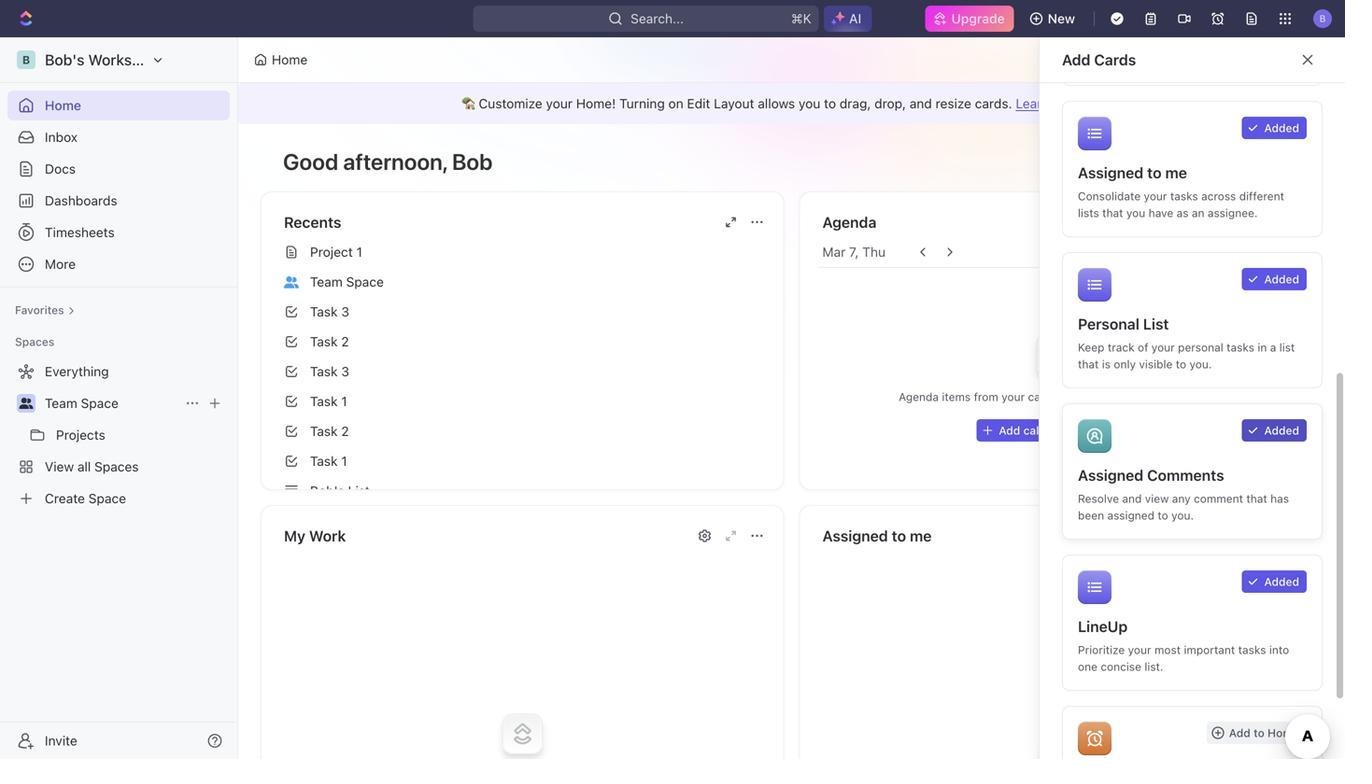 Task type: describe. For each thing, give the bounding box(es) containing it.
0 horizontal spatial spaces
[[15, 336, 54, 349]]

your inside the lineup prioritize your most important tasks into one concise list.
[[1129, 644, 1152, 657]]

today
[[1242, 246, 1274, 259]]

lineup image
[[1079, 571, 1112, 605]]

been
[[1079, 509, 1105, 522]]

added button for assigned to me
[[1243, 117, 1307, 139]]

only
[[1114, 358, 1136, 371]]

here.
[[1134, 391, 1161, 404]]

my
[[284, 528, 306, 545]]

assigned
[[1108, 509, 1155, 522]]

lineup
[[1079, 618, 1128, 636]]

edit layout:
[[1063, 52, 1130, 67]]

user group image inside team space link
[[284, 276, 299, 288]]

resolve
[[1079, 493, 1120, 506]]

1 horizontal spatial home
[[272, 52, 308, 67]]

add calendar integrations
[[999, 424, 1138, 437]]

that inside assigned to me consolidate your tasks across different lists that you have as an assignee.
[[1103, 207, 1124, 220]]

home!
[[576, 96, 616, 111]]

add for add calendar integrations
[[999, 424, 1021, 437]]

show
[[1103, 391, 1131, 404]]

timesheets link
[[7, 218, 230, 248]]

cards.
[[975, 96, 1013, 111]]

everything
[[45, 364, 109, 379]]

from
[[974, 391, 999, 404]]

workspace
[[88, 51, 166, 69]]

inbox
[[45, 129, 78, 145]]

view
[[1146, 493, 1170, 506]]

new button
[[1022, 4, 1087, 34]]

‎task 1
[[310, 454, 347, 469]]

‎task 2 link
[[277, 417, 776, 447]]

reminders image
[[1079, 722, 1112, 756]]

agenda for agenda
[[823, 214, 877, 231]]

0 horizontal spatial and
[[910, 96, 933, 111]]

into
[[1270, 644, 1290, 657]]

list for bob's
[[348, 484, 370, 499]]

will
[[1083, 391, 1100, 404]]

list for personal
[[1144, 315, 1170, 333]]

turning
[[620, 96, 665, 111]]

across
[[1202, 190, 1237, 203]]

home inside button
[[1268, 727, 1300, 740]]

docs
[[45, 161, 76, 177]]

‎task for ‎task 2
[[310, 424, 338, 439]]

home inside sidebar navigation
[[45, 98, 81, 113]]

recents
[[284, 214, 342, 231]]

calendars
[[1029, 391, 1080, 404]]

3 for 2nd task 3 link from the top of the page
[[341, 364, 349, 379]]

as
[[1177, 207, 1189, 220]]

b inside b dropdown button
[[1320, 13, 1326, 24]]

add for add cards
[[1063, 51, 1091, 69]]

🏡 customize your home! turning on edit layout allows you to drag, drop, and resize cards. learn more
[[462, 96, 1084, 111]]

layout
[[714, 96, 755, 111]]

add to home button
[[1207, 722, 1307, 745]]

2 vertical spatial assigned
[[823, 528, 889, 545]]

0 vertical spatial team
[[310, 274, 343, 290]]

to inside assigned to me consolidate your tasks across different lists that you have as an assignee.
[[1148, 164, 1162, 182]]

my work
[[284, 528, 346, 545]]

afternoon,
[[343, 149, 448, 175]]

important
[[1185, 644, 1236, 657]]

team space inside tree
[[45, 396, 119, 411]]

items
[[942, 391, 971, 404]]

0 vertical spatial space
[[346, 274, 384, 290]]

assigned comments resolve and view any comment that has been assigned to you.
[[1079, 467, 1290, 522]]

your inside assigned to me consolidate your tasks across different lists that you have as an assignee.
[[1144, 190, 1168, 203]]

to inside assigned comments resolve and view any comment that has been assigned to you.
[[1158, 509, 1169, 522]]

dashboards
[[45, 193, 117, 208]]

that inside personal list keep track of your personal tasks in a list that is only visible to you.
[[1079, 358, 1099, 371]]

project 1
[[310, 244, 363, 260]]

today button
[[1234, 241, 1281, 264]]

me for assigned to me
[[910, 528, 932, 545]]

added button for lineup
[[1243, 571, 1307, 593]]

resize
[[936, 96, 972, 111]]

more
[[45, 257, 76, 272]]

projects
[[56, 428, 105, 443]]

2 task from the top
[[310, 334, 338, 350]]

added button for assigned comments
[[1243, 420, 1307, 442]]

one
[[1079, 661, 1098, 674]]

comment
[[1194, 493, 1244, 506]]

assignee.
[[1208, 207, 1258, 220]]

1 for project 1
[[357, 244, 363, 260]]

view
[[45, 459, 74, 475]]

1 for task 1
[[341, 394, 347, 409]]

view all spaces link
[[7, 452, 226, 482]]

agenda items from your calendars will show here. learn more
[[899, 391, 1224, 404]]

you. inside personal list keep track of your personal tasks in a list that is only visible to you.
[[1190, 358, 1213, 371]]

drag,
[[840, 96, 871, 111]]

me for assigned to me consolidate your tasks across different lists that you have as an assignee.
[[1166, 164, 1188, 182]]

bob's for bob's list
[[310, 484, 345, 499]]

tasks inside personal list keep track of your personal tasks in a list that is only visible to you.
[[1227, 341, 1255, 354]]

personal
[[1179, 341, 1224, 354]]

a
[[1271, 341, 1277, 354]]

add calendar integrations button
[[977, 420, 1146, 442]]

added button for personal list
[[1243, 268, 1307, 291]]

and inside assigned comments resolve and view any comment that has been assigned to you.
[[1123, 493, 1142, 506]]

⌘k
[[792, 11, 812, 26]]

task 1
[[310, 394, 347, 409]]

comments
[[1148, 467, 1225, 485]]

on
[[669, 96, 684, 111]]

project
[[310, 244, 353, 260]]

4 task from the top
[[310, 394, 338, 409]]

learn more link for agenda items from your calendars will show here.
[[1164, 391, 1224, 404]]

task 2 link
[[277, 327, 776, 357]]

0 vertical spatial edit
[[1063, 52, 1086, 67]]

0 vertical spatial you
[[799, 96, 821, 111]]

added for assigned comments
[[1265, 424, 1300, 437]]

3 for second task 3 link from the bottom
[[341, 304, 349, 320]]

docs link
[[7, 154, 230, 184]]

favorites
[[15, 304, 64, 317]]

1 horizontal spatial team space link
[[277, 267, 776, 297]]

home link
[[7, 91, 230, 121]]

alert containing 🏡 customize your home! turning on edit layout allows you to drag, drop, and resize cards.
[[238, 83, 1346, 124]]

task 2
[[310, 334, 349, 350]]

new
[[1048, 11, 1076, 26]]

tree inside sidebar navigation
[[7, 357, 230, 514]]

assigned to me image
[[1079, 117, 1112, 150]]

add for add to home
[[1230, 727, 1251, 740]]

your inside personal list keep track of your personal tasks in a list that is only visible to you.
[[1152, 341, 1175, 354]]

bob's for bob's workspace
[[45, 51, 84, 69]]

3 task from the top
[[310, 364, 338, 379]]

dashboards link
[[7, 186, 230, 216]]

personal list keep track of your personal tasks in a list that is only visible to you.
[[1079, 315, 1296, 371]]

‎task 2
[[310, 424, 349, 439]]

list.
[[1145, 661, 1164, 674]]

different
[[1240, 190, 1285, 203]]

2 for task 2
[[341, 334, 349, 350]]

🏡
[[462, 96, 475, 111]]

1 vertical spatial learn
[[1164, 391, 1194, 404]]

keep
[[1079, 341, 1105, 354]]

view all spaces
[[45, 459, 139, 475]]

projects link
[[56, 421, 226, 450]]

calendar
[[1024, 424, 1071, 437]]

timesheets
[[45, 225, 115, 240]]

1 horizontal spatial team space
[[310, 274, 384, 290]]

upgrade link
[[926, 6, 1015, 32]]



Task type: locate. For each thing, give the bounding box(es) containing it.
0 vertical spatial you.
[[1190, 358, 1213, 371]]

b inside bob's workspace, , element
[[22, 53, 30, 66]]

1 vertical spatial space
[[81, 396, 119, 411]]

1 task 3 link from the top
[[277, 297, 776, 327]]

1 horizontal spatial more
[[1197, 391, 1224, 404]]

task 1 link
[[277, 387, 776, 417]]

0 vertical spatial task 3
[[310, 304, 349, 320]]

1 for ‎task 1
[[341, 454, 347, 469]]

an
[[1192, 207, 1205, 220]]

agenda for agenda items from your calendars will show here. learn more
[[899, 391, 939, 404]]

bob's workspace, , element
[[17, 50, 36, 69]]

more button
[[7, 250, 230, 279]]

2 added button from the top
[[1243, 268, 1307, 291]]

invite
[[45, 734, 77, 749]]

personal list image
[[1079, 268, 1112, 302]]

added for personal list
[[1265, 273, 1300, 286]]

prioritize
[[1079, 644, 1125, 657]]

1 added from the top
[[1265, 121, 1300, 135]]

that inside assigned comments resolve and view any comment that has been assigned to you.
[[1247, 493, 1268, 506]]

0 horizontal spatial home
[[45, 98, 81, 113]]

0 horizontal spatial bob's
[[45, 51, 84, 69]]

0 vertical spatial team space
[[310, 274, 384, 290]]

added down 'today'
[[1265, 273, 1300, 286]]

spaces inside tree
[[94, 459, 139, 475]]

space down project 1
[[346, 274, 384, 290]]

1 vertical spatial you.
[[1172, 509, 1194, 522]]

task 3 up task 2
[[310, 304, 349, 320]]

1 vertical spatial more
[[1197, 391, 1224, 404]]

your right from
[[1002, 391, 1025, 404]]

0 vertical spatial b
[[1320, 13, 1326, 24]]

team space up the projects
[[45, 396, 119, 411]]

team inside tree
[[45, 396, 77, 411]]

1 added button from the top
[[1243, 117, 1307, 139]]

tasks left into
[[1239, 644, 1267, 657]]

bob's workspace
[[45, 51, 166, 69]]

edit right on
[[687, 96, 711, 111]]

1 inside the task 1 link
[[341, 394, 347, 409]]

list up of
[[1144, 315, 1170, 333]]

to inside button
[[1254, 727, 1265, 740]]

‎task 1 link
[[277, 447, 776, 477]]

1 vertical spatial 1
[[341, 394, 347, 409]]

1 3 from the top
[[341, 304, 349, 320]]

and right drop,
[[910, 96, 933, 111]]

space
[[346, 274, 384, 290], [81, 396, 119, 411], [89, 491, 126, 507]]

4 added from the top
[[1265, 576, 1300, 589]]

3 added button from the top
[[1243, 420, 1307, 442]]

0 vertical spatial that
[[1103, 207, 1124, 220]]

0 vertical spatial more
[[1054, 96, 1084, 111]]

1 vertical spatial tasks
[[1227, 341, 1255, 354]]

0 vertical spatial team space link
[[277, 267, 776, 297]]

create
[[45, 491, 85, 507]]

0 vertical spatial spaces
[[15, 336, 54, 349]]

learn right here.
[[1164, 391, 1194, 404]]

1 vertical spatial ‎task
[[310, 454, 338, 469]]

tasks up as
[[1171, 190, 1199, 203]]

tasks for assigned to me
[[1171, 190, 1199, 203]]

any
[[1173, 493, 1191, 506]]

you left have
[[1127, 207, 1146, 220]]

drop,
[[875, 96, 907, 111]]

1 vertical spatial assigned
[[1079, 467, 1144, 485]]

0 horizontal spatial list
[[348, 484, 370, 499]]

allows
[[758, 96, 795, 111]]

user group image
[[284, 276, 299, 288], [19, 398, 33, 409]]

2 down task 1
[[341, 424, 349, 439]]

1 vertical spatial agenda
[[899, 391, 939, 404]]

1 up bob's list
[[341, 454, 347, 469]]

add left calendar
[[999, 424, 1021, 437]]

1 right project
[[357, 244, 363, 260]]

1 task from the top
[[310, 304, 338, 320]]

you. down any
[[1172, 509, 1194, 522]]

0 vertical spatial bob's
[[45, 51, 84, 69]]

added for assigned to me
[[1265, 121, 1300, 135]]

team space
[[310, 274, 384, 290], [45, 396, 119, 411]]

2 horizontal spatial that
[[1247, 493, 1268, 506]]

1 horizontal spatial that
[[1103, 207, 1124, 220]]

agenda
[[823, 214, 877, 231], [899, 391, 939, 404]]

tasks inside assigned to me consolidate your tasks across different lists that you have as an assignee.
[[1171, 190, 1199, 203]]

1 vertical spatial me
[[910, 528, 932, 545]]

assigned inside assigned to me consolidate your tasks across different lists that you have as an assignee.
[[1079, 164, 1144, 182]]

me inside assigned to me consolidate your tasks across different lists that you have as an assignee.
[[1166, 164, 1188, 182]]

team space down project 1
[[310, 274, 384, 290]]

1 vertical spatial b
[[22, 53, 30, 66]]

space inside create space link
[[89, 491, 126, 507]]

1 vertical spatial bob's
[[310, 484, 345, 499]]

1 vertical spatial 2
[[341, 424, 349, 439]]

visible
[[1140, 358, 1173, 371]]

that down consolidate
[[1103, 207, 1124, 220]]

1 horizontal spatial and
[[1123, 493, 1142, 506]]

spaces
[[15, 336, 54, 349], [94, 459, 139, 475]]

0 vertical spatial ‎task
[[310, 424, 338, 439]]

your left home!
[[546, 96, 573, 111]]

4 added button from the top
[[1243, 571, 1307, 593]]

3 up task 2
[[341, 304, 349, 320]]

0 vertical spatial learn
[[1016, 96, 1050, 111]]

to inside personal list keep track of your personal tasks in a list that is only visible to you.
[[1176, 358, 1187, 371]]

task 3 link
[[277, 297, 776, 327], [277, 357, 776, 387]]

0 vertical spatial user group image
[[284, 276, 299, 288]]

1 horizontal spatial user group image
[[284, 276, 299, 288]]

list inside personal list keep track of your personal tasks in a list that is only visible to you.
[[1144, 315, 1170, 333]]

you. inside assigned comments resolve and view any comment that has been assigned to you.
[[1172, 509, 1194, 522]]

assigned to me consolidate your tasks across different lists that you have as an assignee.
[[1079, 164, 1285, 220]]

tree
[[7, 357, 230, 514]]

1 horizontal spatial learn
[[1164, 391, 1194, 404]]

added button up into
[[1243, 571, 1307, 593]]

2 ‎task from the top
[[310, 454, 338, 469]]

‎task for ‎task 1
[[310, 454, 338, 469]]

team space link up task 2 link
[[277, 267, 776, 297]]

in
[[1258, 341, 1268, 354]]

2 vertical spatial add
[[1230, 727, 1251, 740]]

most
[[1155, 644, 1181, 657]]

inbox link
[[7, 122, 230, 152]]

consolidate
[[1079, 190, 1141, 203]]

1 vertical spatial team space
[[45, 396, 119, 411]]

tasks left in at the right top of the page
[[1227, 341, 1255, 354]]

added button up has
[[1243, 420, 1307, 442]]

1 task 3 from the top
[[310, 304, 349, 320]]

you inside assigned to me consolidate your tasks across different lists that you have as an assignee.
[[1127, 207, 1146, 220]]

‎task
[[310, 424, 338, 439], [310, 454, 338, 469]]

1 inside ‎task 1 link
[[341, 454, 347, 469]]

0 horizontal spatial edit
[[687, 96, 711, 111]]

1 horizontal spatial spaces
[[94, 459, 139, 475]]

added up into
[[1265, 576, 1300, 589]]

upgrade
[[952, 11, 1005, 26]]

2 horizontal spatial home
[[1268, 727, 1300, 740]]

2 vertical spatial 1
[[341, 454, 347, 469]]

list down ‎task 2
[[348, 484, 370, 499]]

good afternoon, bob
[[283, 149, 493, 175]]

0 horizontal spatial b
[[22, 53, 30, 66]]

you. down personal
[[1190, 358, 1213, 371]]

‎task down task 1
[[310, 424, 338, 439]]

add down important in the bottom right of the page
[[1230, 727, 1251, 740]]

list
[[1280, 341, 1296, 354]]

space down everything link
[[81, 396, 119, 411]]

3 down task 2
[[341, 364, 349, 379]]

home
[[272, 52, 308, 67], [45, 98, 81, 113], [1268, 727, 1300, 740]]

cards
[[1095, 51, 1137, 69]]

and up the assigned
[[1123, 493, 1142, 506]]

0 vertical spatial home
[[272, 52, 308, 67]]

sidebar navigation
[[0, 37, 242, 760]]

edit left layout:
[[1063, 52, 1086, 67]]

0 vertical spatial 2
[[341, 334, 349, 350]]

bob's right bob's workspace, , element
[[45, 51, 84, 69]]

lineup prioritize your most important tasks into one concise list.
[[1079, 618, 1290, 674]]

0 vertical spatial 1
[[357, 244, 363, 260]]

2 up task 1
[[341, 334, 349, 350]]

more up assigned to me "icon"
[[1054, 96, 1084, 111]]

learn more link up assigned to me "icon"
[[1016, 96, 1084, 111]]

bob
[[452, 149, 493, 175]]

ai button
[[824, 6, 872, 32]]

0 horizontal spatial that
[[1079, 358, 1099, 371]]

that left has
[[1247, 493, 1268, 506]]

0 horizontal spatial more
[[1054, 96, 1084, 111]]

integrations
[[1074, 424, 1138, 437]]

user group image inside tree
[[19, 398, 33, 409]]

b
[[1320, 13, 1326, 24], [22, 53, 30, 66]]

0 vertical spatial 3
[[341, 304, 349, 320]]

2
[[341, 334, 349, 350], [341, 424, 349, 439]]

create space
[[45, 491, 126, 507]]

tree containing everything
[[7, 357, 230, 514]]

alert
[[238, 83, 1346, 124]]

assigned
[[1079, 164, 1144, 182], [1079, 467, 1144, 485], [823, 528, 889, 545]]

b button
[[1308, 4, 1338, 34]]

more
[[1054, 96, 1084, 111], [1197, 391, 1224, 404]]

1 vertical spatial task 3 link
[[277, 357, 776, 387]]

layout:
[[1090, 52, 1130, 67]]

task 3 down task 2
[[310, 364, 349, 379]]

0 vertical spatial list
[[1144, 315, 1170, 333]]

assigned inside assigned comments resolve and view any comment that has been assigned to you.
[[1079, 467, 1144, 485]]

favorites button
[[7, 299, 83, 321]]

your up visible
[[1152, 341, 1175, 354]]

2 vertical spatial that
[[1247, 493, 1268, 506]]

0 vertical spatial me
[[1166, 164, 1188, 182]]

added for lineup
[[1265, 576, 1300, 589]]

add cards
[[1063, 51, 1137, 69]]

1 vertical spatial learn more link
[[1164, 391, 1224, 404]]

1 vertical spatial team
[[45, 396, 77, 411]]

‎task down ‎task 2
[[310, 454, 338, 469]]

learn right cards.
[[1016, 96, 1050, 111]]

1 inside project 1 'link'
[[357, 244, 363, 260]]

1 horizontal spatial bob's
[[310, 484, 345, 499]]

concise
[[1101, 661, 1142, 674]]

added up has
[[1265, 424, 1300, 437]]

1 horizontal spatial edit
[[1063, 52, 1086, 67]]

1 vertical spatial add
[[999, 424, 1021, 437]]

2 added from the top
[[1265, 273, 1300, 286]]

your up list.
[[1129, 644, 1152, 657]]

tasks for lineup
[[1239, 644, 1267, 657]]

you right allows
[[799, 96, 821, 111]]

spaces down favorites
[[15, 336, 54, 349]]

added button down 'today'
[[1243, 268, 1307, 291]]

1 horizontal spatial list
[[1144, 315, 1170, 333]]

good
[[283, 149, 338, 175]]

to
[[824, 96, 836, 111], [1148, 164, 1162, 182], [1176, 358, 1187, 371], [1158, 509, 1169, 522], [892, 528, 907, 545], [1254, 727, 1265, 740]]

search...
[[631, 11, 684, 26]]

project 1 link
[[277, 237, 776, 267]]

customize
[[479, 96, 543, 111]]

task 3 link down project 1 'link'
[[277, 297, 776, 327]]

space down view all spaces link
[[89, 491, 126, 507]]

spaces up create space link
[[94, 459, 139, 475]]

task 3 for 2nd task 3 link from the top of the page
[[310, 364, 349, 379]]

task 3 link up ‎task 2 link
[[277, 357, 776, 387]]

team space link down everything link
[[45, 389, 178, 419]]

1 vertical spatial user group image
[[19, 398, 33, 409]]

0 vertical spatial add
[[1063, 51, 1091, 69]]

1 horizontal spatial me
[[1166, 164, 1188, 182]]

tasks inside the lineup prioritize your most important tasks into one concise list.
[[1239, 644, 1267, 657]]

1 vertical spatial home
[[45, 98, 81, 113]]

learn more link for 🏡 customize your home! turning on edit layout allows you to drag, drop, and resize cards.
[[1016, 96, 1084, 111]]

task 3 for second task 3 link from the bottom
[[310, 304, 349, 320]]

1 horizontal spatial you
[[1127, 207, 1146, 220]]

1 horizontal spatial add
[[1063, 51, 1091, 69]]

task 3
[[310, 304, 349, 320], [310, 364, 349, 379]]

1 horizontal spatial agenda
[[899, 391, 939, 404]]

0 horizontal spatial add
[[999, 424, 1021, 437]]

edit
[[1063, 52, 1086, 67], [687, 96, 711, 111]]

1 vertical spatial 3
[[341, 364, 349, 379]]

1 2 from the top
[[341, 334, 349, 350]]

1 up ‎task 2
[[341, 394, 347, 409]]

1 ‎task from the top
[[310, 424, 338, 439]]

2 for ‎task 2
[[341, 424, 349, 439]]

0 vertical spatial assigned
[[1079, 164, 1144, 182]]

0 vertical spatial tasks
[[1171, 190, 1199, 203]]

2 task 3 link from the top
[[277, 357, 776, 387]]

2 task 3 from the top
[[310, 364, 349, 379]]

has
[[1271, 493, 1290, 506]]

bob's
[[45, 51, 84, 69], [310, 484, 345, 499]]

1 horizontal spatial team
[[310, 274, 343, 290]]

1 vertical spatial spaces
[[94, 459, 139, 475]]

1 vertical spatial and
[[1123, 493, 1142, 506]]

2 vertical spatial home
[[1268, 727, 1300, 740]]

1 vertical spatial edit
[[687, 96, 711, 111]]

added button
[[1243, 117, 1307, 139], [1243, 268, 1307, 291], [1243, 420, 1307, 442], [1243, 571, 1307, 593]]

lists
[[1079, 207, 1100, 220]]

0 vertical spatial task 3 link
[[277, 297, 776, 327]]

learn more link right here.
[[1164, 391, 1224, 404]]

assigned for assigned to me
[[1079, 164, 1144, 182]]

added button up the different
[[1243, 117, 1307, 139]]

2 vertical spatial tasks
[[1239, 644, 1267, 657]]

task
[[310, 304, 338, 320], [310, 334, 338, 350], [310, 364, 338, 379], [310, 394, 338, 409]]

added up the different
[[1265, 121, 1300, 135]]

0 horizontal spatial agenda
[[823, 214, 877, 231]]

all
[[77, 459, 91, 475]]

team down project
[[310, 274, 343, 290]]

bob's down ‎task 1 in the bottom of the page
[[310, 484, 345, 499]]

0 vertical spatial learn more link
[[1016, 96, 1084, 111]]

0 horizontal spatial team
[[45, 396, 77, 411]]

track
[[1108, 341, 1135, 354]]

bob's inside sidebar navigation
[[45, 51, 84, 69]]

is
[[1103, 358, 1111, 371]]

0 horizontal spatial you
[[799, 96, 821, 111]]

add to home
[[1230, 727, 1300, 740]]

more down personal
[[1197, 391, 1224, 404]]

0 horizontal spatial learn more link
[[1016, 96, 1084, 111]]

work
[[309, 528, 346, 545]]

that down keep
[[1079, 358, 1099, 371]]

2 vertical spatial space
[[89, 491, 126, 507]]

your up have
[[1144, 190, 1168, 203]]

assigned comments image
[[1079, 420, 1112, 453]]

1 vertical spatial you
[[1127, 207, 1146, 220]]

add left cards
[[1063, 51, 1091, 69]]

2 2 from the top
[[341, 424, 349, 439]]

0 horizontal spatial learn
[[1016, 96, 1050, 111]]

assigned to me
[[823, 528, 932, 545]]

0 horizontal spatial user group image
[[19, 398, 33, 409]]

ai
[[849, 11, 862, 26]]

1 horizontal spatial b
[[1320, 13, 1326, 24]]

1 vertical spatial that
[[1079, 358, 1099, 371]]

0 vertical spatial and
[[910, 96, 933, 111]]

have
[[1149, 207, 1174, 220]]

team down everything
[[45, 396, 77, 411]]

0 horizontal spatial team space link
[[45, 389, 178, 419]]

0 horizontal spatial team space
[[45, 396, 119, 411]]

bob's list
[[310, 484, 370, 499]]

assigned for assigned comments
[[1079, 467, 1144, 485]]

3 added from the top
[[1265, 424, 1300, 437]]

2 3 from the top
[[341, 364, 349, 379]]

tasks
[[1171, 190, 1199, 203], [1227, 341, 1255, 354], [1239, 644, 1267, 657]]

0 horizontal spatial me
[[910, 528, 932, 545]]



Task type: vqa. For each thing, say whether or not it's contained in the screenshot.
anything
no



